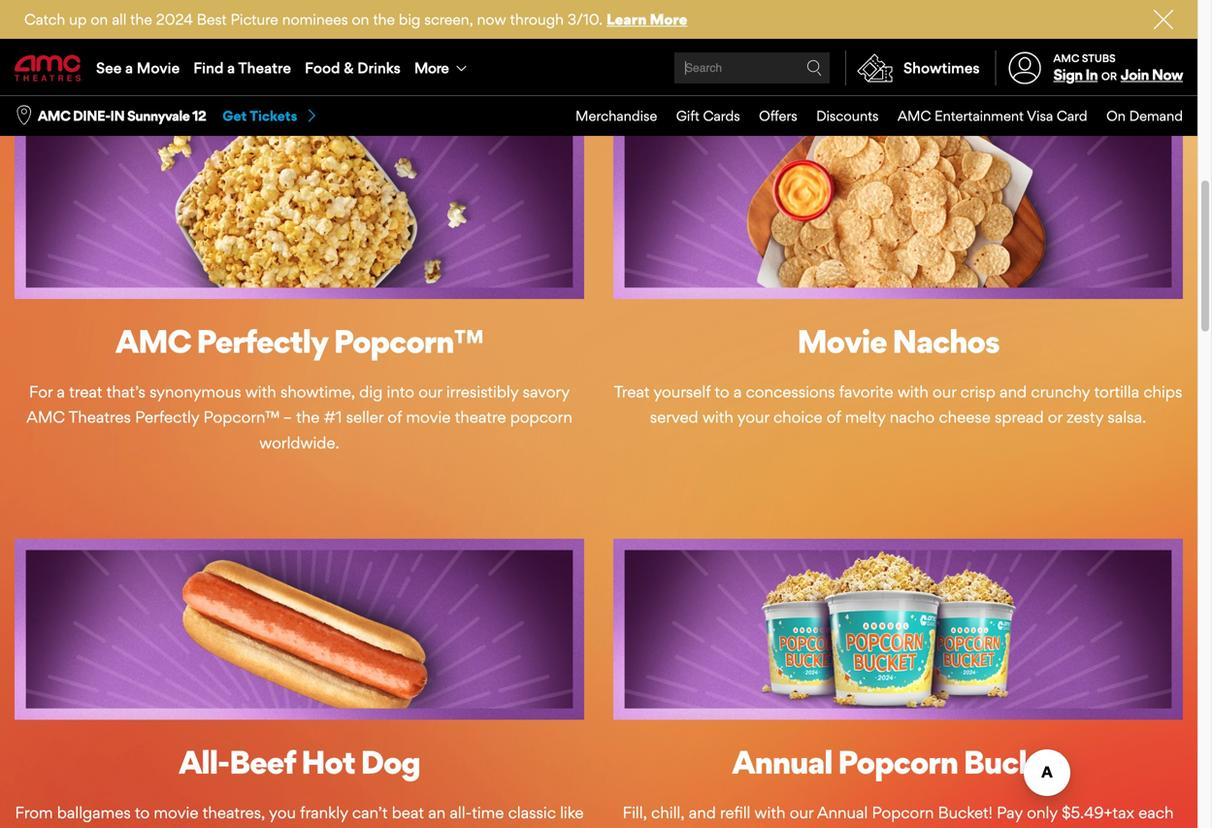 Task type: describe. For each thing, give the bounding box(es) containing it.
catch up on all the 2024 best picture nominees on the big screen, now through 3/10. learn more
[[24, 10, 688, 28]]

amc perfectly popcorn™
[[116, 322, 483, 360]]

give
[[776, 11, 809, 30]]

tickets
[[250, 107, 297, 124]]

classic
[[508, 803, 556, 822]]

beat
[[392, 803, 424, 822]]

movie inside for a treat that's synonymous with showtime, dig into our irresistibly savory amc theatres perfectly popcorn™ – the #1 seller of movie theatre popcorn worldwide.
[[406, 407, 451, 427]]

tortilla
[[1095, 382, 1140, 401]]

more. inside grab a cool treat before taking your seat! enjoy a fun-tastic variety of iconic icee flavors you know and love like blue raspberry, cherry, coke, and more.
[[530, 11, 572, 30]]

and down "variety"
[[498, 11, 526, 30]]

2 it from the left
[[792, 0, 801, 5]]

tastic
[[413, 0, 453, 5]]

picture
[[231, 10, 278, 28]]

perfectly inside for a treat that's synonymous with showtime, dig into our irresistibly savory amc theatres perfectly popcorn™ – the #1 seller of movie theatre popcorn worldwide.
[[135, 407, 199, 427]]

popcorn™ inside for a treat that's synonymous with showtime, dig into our irresistibly savory amc theatres perfectly popcorn™ – the #1 seller of movie theatre popcorn worldwide.
[[203, 407, 279, 427]]

see
[[96, 59, 122, 77]]

with inside the fill, chill, and refill with our annual popcorn bucket! pay only $5.49+tax each
[[755, 803, 786, 822]]

only
[[1027, 803, 1058, 822]]

hot
[[301, 743, 355, 781]]

iconic
[[527, 0, 571, 5]]

best
[[197, 10, 227, 28]]

variety
[[457, 0, 505, 5]]

gourmet popcorn image
[[15, 118, 584, 299]]

freestyle's
[[946, 0, 1022, 5]]

amc stubs sign in or join now
[[1054, 52, 1183, 84]]

0 vertical spatial drink
[[752, 0, 788, 5]]

that's
[[106, 382, 146, 401]]

theatre
[[238, 59, 291, 77]]

menu containing merchandise
[[557, 96, 1183, 136]]

0 vertical spatial more
[[650, 10, 688, 28]]

more inside button
[[414, 59, 449, 77]]

user profile image
[[998, 52, 1052, 84]]

you inside grab a cool treat before taking your seat! enjoy a fun-tastic variety of iconic icee flavors you know and love like blue raspberry, cherry, coke, and more.
[[118, 11, 145, 30]]

the right all
[[130, 10, 152, 28]]

movie inside menu
[[137, 59, 180, 77]]

sign in or join amc stubs element
[[996, 41, 1183, 95]]

cola
[[909, 0, 942, 5]]

know
[[150, 11, 189, 30]]

0 vertical spatial popcorn
[[838, 743, 958, 781]]

into
[[387, 382, 415, 401]]

a for treat
[[57, 382, 65, 401]]

1 vertical spatial movie
[[797, 322, 887, 360]]

a for cool
[[68, 0, 76, 5]]

–
[[283, 407, 292, 427]]

synonymous
[[150, 382, 241, 401]]

2 on from the left
[[352, 10, 369, 28]]

gift cards
[[676, 107, 740, 124]]

fun-
[[383, 0, 413, 5]]

join
[[1121, 66, 1149, 84]]

1 horizontal spatial popcorn™
[[334, 322, 483, 360]]

love
[[224, 11, 254, 30]]

0 vertical spatial annual
[[732, 743, 832, 781]]

1 horizontal spatial up
[[692, 0, 711, 5]]

merchandise
[[576, 107, 657, 124]]

of inside for a treat that's synonymous with showtime, dig into our irresistibly savory amc theatres perfectly popcorn™ – the #1 seller of movie theatre popcorn worldwide.
[[388, 407, 402, 427]]

and inside dream it up then drink it up with coca-cola freestyle's flavor-filled world of 100+ drink choices. give your tastebuds the freedom to explore, pour, and crave even more.
[[1140, 11, 1167, 30]]

with right served at right
[[703, 407, 734, 427]]

0 horizontal spatial drink
[[671, 11, 707, 30]]

your inside dream it up then drink it up with coca-cola freestyle's flavor-filled world of 100+ drink choices. give your tastebuds the freedom to explore, pour, and crave even more.
[[813, 11, 845, 30]]

get tickets link
[[223, 107, 319, 125]]

your inside grab a cool treat before taking your seat! enjoy a fun-tastic variety of iconic icee flavors you know and love like blue raspberry, cherry, coke, and more.
[[252, 0, 285, 5]]

nachos
[[893, 322, 1000, 360]]

catch
[[24, 10, 65, 28]]

sunnyvale
[[127, 107, 190, 124]]

with inside dream it up then drink it up with coca-cola freestyle's flavor-filled world of 100+ drink choices. give your tastebuds the freedom to explore, pour, and crave even more.
[[828, 0, 859, 5]]

frankly
[[300, 803, 348, 822]]

get
[[223, 107, 247, 124]]

dream it up then drink it up with coca-cola freestyle's flavor-filled world of 100+ drink choices. give your tastebuds the freedom to explore, pour, and crave even more.
[[626, 0, 1171, 55]]

menu containing more
[[0, 41, 1198, 95]]

2 horizontal spatial up
[[805, 0, 824, 5]]

in
[[110, 107, 125, 124]]

learn
[[607, 10, 647, 28]]

close this dialog image
[[1164, 769, 1183, 788]]

all-beef hot dog
[[179, 743, 420, 781]]

and inside treat yourself to a concessions favorite with our crisp and crunchy tortilla chips served with your choice of melty nacho cheese spread or zesty salsa.
[[1000, 382, 1027, 401]]

crisp
[[961, 382, 996, 401]]

now
[[1152, 66, 1183, 84]]

treat inside for a treat that's synonymous with showtime, dig into our irresistibly savory amc theatres perfectly popcorn™ – the #1 seller of movie theatre popcorn worldwide.
[[69, 382, 102, 401]]

amc dine-in sunnyvale 12
[[38, 107, 206, 124]]

from ballgames to movie theatres, you frankly can't beat an all-time classic like
[[15, 803, 584, 828]]

1 on from the left
[[91, 10, 108, 28]]

entertainment
[[935, 107, 1024, 124]]

amc for amc stubs sign in or join now
[[1054, 52, 1080, 64]]

filled
[[1072, 0, 1107, 5]]

2024
[[156, 10, 193, 28]]

our inside treat yourself to a concessions favorite with our crisp and crunchy tortilla chips served with your choice of melty nacho cheese spread or zesty salsa.
[[933, 382, 957, 401]]

12
[[192, 107, 206, 124]]

and down taking
[[193, 11, 220, 30]]

offers
[[759, 107, 798, 124]]

dream
[[626, 0, 674, 5]]

through
[[510, 10, 564, 28]]

taking
[[204, 0, 249, 5]]

icee
[[27, 11, 63, 30]]

bucket!
[[938, 803, 993, 822]]

treat inside grab a cool treat before taking your seat! enjoy a fun-tastic variety of iconic icee flavors you know and love like blue raspberry, cherry, coke, and more.
[[116, 0, 149, 5]]

in
[[1086, 66, 1098, 84]]

find a theatre link
[[187, 41, 298, 95]]

demand
[[1130, 107, 1183, 124]]

card
[[1057, 107, 1088, 124]]

nachos image
[[614, 118, 1183, 299]]

zesty
[[1067, 407, 1104, 427]]

flavors
[[67, 11, 115, 30]]

freedom
[[952, 11, 1013, 30]]

sign in button
[[1054, 66, 1098, 84]]

get tickets
[[223, 107, 297, 124]]

you inside from ballgames to movie theatres, you frankly can't beat an all-time classic like
[[269, 803, 296, 822]]

annual popcorn bucket
[[732, 743, 1065, 781]]

treat
[[614, 382, 650, 401]]

served
[[650, 407, 699, 427]]

theatre
[[455, 407, 506, 427]]

ballgames
[[57, 803, 131, 822]]

discounts link
[[798, 96, 879, 136]]

on
[[1107, 107, 1126, 124]]

coke,
[[452, 11, 494, 30]]

explore,
[[1036, 11, 1094, 30]]

even
[[880, 36, 915, 55]]

stubs
[[1082, 52, 1116, 64]]



Task type: vqa. For each thing, say whether or not it's contained in the screenshot.
Tom Davis Actor
no



Task type: locate. For each thing, give the bounding box(es) containing it.
and
[[193, 11, 220, 30], [498, 11, 526, 30], [1140, 11, 1167, 30], [1000, 382, 1027, 401], [689, 803, 716, 822]]

search the AMC website text field
[[683, 61, 807, 75]]

0 vertical spatial to
[[1017, 11, 1032, 30]]

you
[[118, 11, 145, 30], [269, 803, 296, 822]]

popcorn inside the fill, chill, and refill with our annual popcorn bucket! pay only $5.49+tax each
[[872, 803, 934, 822]]

1 vertical spatial more.
[[919, 36, 961, 55]]

screen,
[[424, 10, 473, 28]]

choices.
[[711, 11, 772, 30]]

2 horizontal spatial our
[[933, 382, 957, 401]]

theatres
[[69, 407, 131, 427]]

amc
[[1054, 52, 1080, 64], [898, 107, 931, 124], [38, 107, 70, 124], [116, 322, 191, 360], [26, 407, 65, 427]]

1 horizontal spatial more.
[[919, 36, 961, 55]]

visa
[[1027, 107, 1054, 124]]

the down fun-
[[373, 10, 395, 28]]

to right yourself
[[715, 382, 730, 401]]

join now button
[[1121, 66, 1183, 84]]

1 it from the left
[[678, 0, 688, 5]]

yourself
[[654, 382, 711, 401]]

and up spread
[[1000, 382, 1027, 401]]

your left choice at right
[[737, 407, 770, 427]]

our inside the fill, chill, and refill with our annual popcorn bucket! pay only $5.49+tax each
[[790, 803, 814, 822]]

1 horizontal spatial movie
[[406, 407, 451, 427]]

you left know
[[118, 11, 145, 30]]

annual popcorn bucket image
[[614, 539, 1183, 720]]

0 horizontal spatial like
[[258, 11, 282, 30]]

1 horizontal spatial drink
[[752, 0, 788, 5]]

chill,
[[651, 803, 685, 822]]

big
[[399, 10, 421, 28]]

bucket
[[964, 743, 1065, 781]]

1 horizontal spatial or
[[1102, 70, 1117, 83]]

hot dog image
[[15, 539, 584, 720]]

choice
[[774, 407, 823, 427]]

it right dream
[[678, 0, 688, 5]]

with inside for a treat that's synonymous with showtime, dig into our irresistibly savory amc theatres perfectly popcorn™ – the #1 seller of movie theatre popcorn worldwide.
[[245, 382, 276, 401]]

0 vertical spatial movie
[[406, 407, 451, 427]]

1 vertical spatial your
[[813, 11, 845, 30]]

more. up showtimes
[[919, 36, 961, 55]]

pay
[[997, 803, 1023, 822]]

perfectly
[[196, 322, 328, 360], [135, 407, 199, 427]]

0 horizontal spatial or
[[1048, 407, 1063, 427]]

food & drinks link
[[298, 41, 408, 95]]

drink right 100+ on the top
[[671, 11, 707, 30]]

1 horizontal spatial treat
[[116, 0, 149, 5]]

1 vertical spatial popcorn™
[[203, 407, 279, 427]]

of up through
[[509, 0, 523, 5]]

1 horizontal spatial like
[[560, 803, 584, 822]]

more down the cherry,
[[414, 59, 449, 77]]

amc for amc perfectly popcorn™
[[116, 322, 191, 360]]

popcorn™ up into
[[334, 322, 483, 360]]

1 vertical spatial like
[[560, 803, 584, 822]]

tastebuds
[[849, 11, 920, 30]]

0 vertical spatial menu
[[0, 41, 1198, 95]]

of inside grab a cool treat before taking your seat! enjoy a fun-tastic variety of iconic icee flavors you know and love like blue raspberry, cherry, coke, and more.
[[509, 0, 523, 5]]

our right into
[[419, 382, 442, 401]]

of down into
[[388, 407, 402, 427]]

of left melty
[[827, 407, 841, 427]]

1 horizontal spatial more
[[650, 10, 688, 28]]

1 vertical spatial you
[[269, 803, 296, 822]]

our right refill
[[790, 803, 814, 822]]

sign
[[1054, 66, 1083, 84]]

perfectly down the 'synonymous'
[[135, 407, 199, 427]]

0 vertical spatial more.
[[530, 11, 572, 30]]

drink
[[752, 0, 788, 5], [671, 11, 707, 30]]

1 horizontal spatial it
[[792, 0, 801, 5]]

0 vertical spatial movie
[[137, 59, 180, 77]]

on down cool at top left
[[91, 10, 108, 28]]

amc inside button
[[38, 107, 70, 124]]

1 horizontal spatial movie
[[797, 322, 887, 360]]

3/10.
[[568, 10, 603, 28]]

to right ballgames
[[135, 803, 150, 822]]

0 vertical spatial your
[[252, 0, 285, 5]]

and left refill
[[689, 803, 716, 822]]

1 vertical spatial drink
[[671, 11, 707, 30]]

it
[[678, 0, 688, 5], [792, 0, 801, 5]]

your inside treat yourself to a concessions favorite with our crisp and crunchy tortilla chips served with your choice of melty nacho cheese spread or zesty salsa.
[[737, 407, 770, 427]]

fill,
[[623, 803, 647, 822]]

our inside for a treat that's synonymous with showtime, dig into our irresistibly savory amc theatres perfectly popcorn™ – the #1 seller of movie theatre popcorn worldwide.
[[419, 382, 442, 401]]

a left cool at top left
[[68, 0, 76, 5]]

our up cheese
[[933, 382, 957, 401]]

1 vertical spatial annual
[[817, 803, 868, 822]]

perfectly up showtime,
[[196, 322, 328, 360]]

enjoy
[[327, 0, 367, 5]]

0 horizontal spatial our
[[419, 382, 442, 401]]

annual
[[732, 743, 832, 781], [817, 803, 868, 822]]

with left showtime,
[[245, 382, 276, 401]]

dine-
[[73, 107, 110, 124]]

merchandise link
[[557, 96, 657, 136]]

100+
[[630, 11, 667, 30]]

0 vertical spatial popcorn™
[[334, 322, 483, 360]]

of inside dream it up then drink it up with coca-cola freestyle's flavor-filled world of 100+ drink choices. give your tastebuds the freedom to explore, pour, and crave even more.
[[1156, 0, 1171, 5]]

0 horizontal spatial up
[[69, 10, 87, 28]]

a left concessions
[[734, 382, 742, 401]]

a for movie
[[125, 59, 133, 77]]

before
[[153, 0, 200, 5]]

annual down annual popcorn bucket on the bottom right of page
[[817, 803, 868, 822]]

1 horizontal spatial our
[[790, 803, 814, 822]]

of
[[509, 0, 523, 5], [1156, 0, 1171, 5], [388, 407, 402, 427], [827, 407, 841, 427]]

with up nacho
[[898, 382, 929, 401]]

your right the 'give'
[[813, 11, 845, 30]]

the down cola
[[924, 11, 948, 30]]

1 vertical spatial or
[[1048, 407, 1063, 427]]

movie up sunnyvale
[[137, 59, 180, 77]]

a right see
[[125, 59, 133, 77]]

1 vertical spatial treat
[[69, 382, 102, 401]]

amc inside for a treat that's synonymous with showtime, dig into our irresistibly savory amc theatres perfectly popcorn™ – the #1 seller of movie theatre popcorn worldwide.
[[26, 407, 65, 427]]

amc left dine-
[[38, 107, 70, 124]]

theatres,
[[203, 803, 265, 822]]

gift cards link
[[657, 96, 740, 136]]

0 horizontal spatial movie
[[154, 803, 199, 822]]

it up the 'give'
[[792, 0, 801, 5]]

1 vertical spatial menu
[[557, 96, 1183, 136]]

chips
[[1144, 382, 1183, 401]]

a right for
[[57, 382, 65, 401]]

or inside treat yourself to a concessions favorite with our crisp and crunchy tortilla chips served with your choice of melty nacho cheese spread or zesty salsa.
[[1048, 407, 1063, 427]]

1 horizontal spatial you
[[269, 803, 296, 822]]

amc logo image
[[15, 55, 83, 81], [15, 55, 83, 81]]

amc inside amc stubs sign in or join now
[[1054, 52, 1080, 64]]

amc down showtimes link
[[898, 107, 931, 124]]

popcorn down annual popcorn bucket on the bottom right of page
[[872, 803, 934, 822]]

more
[[650, 10, 688, 28], [414, 59, 449, 77]]

movie inside from ballgames to movie theatres, you frankly can't beat an all-time classic like
[[154, 803, 199, 822]]

menu up merchandise link
[[0, 41, 1198, 95]]

0 horizontal spatial treat
[[69, 382, 102, 401]]

amc for amc dine-in sunnyvale 12
[[38, 107, 70, 124]]

on down the enjoy
[[352, 10, 369, 28]]

with left coca-
[[828, 0, 859, 5]]

1 vertical spatial movie
[[154, 803, 199, 822]]

amc for amc entertainment visa card
[[898, 107, 931, 124]]

2 vertical spatial your
[[737, 407, 770, 427]]

you left frankly
[[269, 803, 296, 822]]

the inside dream it up then drink it up with coca-cola freestyle's flavor-filled world of 100+ drink choices. give your tastebuds the freedom to explore, pour, and crave even more.
[[924, 11, 948, 30]]

grab a cool treat before taking your seat! enjoy a fun-tastic variety of iconic icee flavors you know and love like blue raspberry, cherry, coke, and more.
[[27, 0, 572, 30]]

favorite
[[839, 382, 894, 401]]

2 horizontal spatial your
[[813, 11, 845, 30]]

world
[[1111, 0, 1152, 5]]

0 vertical spatial treat
[[116, 0, 149, 5]]

movie down all-
[[154, 803, 199, 822]]

of right world
[[1156, 0, 1171, 5]]

to down the flavor-
[[1017, 11, 1032, 30]]

cherry,
[[398, 11, 448, 30]]

discounts
[[817, 107, 879, 124]]

a for theatre
[[227, 59, 235, 77]]

grab
[[28, 0, 63, 5]]

each
[[1139, 803, 1174, 822]]

up left then
[[692, 0, 711, 5]]

like inside from ballgames to movie theatres, you frankly can't beat an all-time classic like
[[560, 803, 584, 822]]

menu down the showtimes image
[[557, 96, 1183, 136]]

offers link
[[740, 96, 798, 136]]

for
[[29, 382, 53, 401]]

a inside treat yourself to a concessions favorite with our crisp and crunchy tortilla chips served with your choice of melty nacho cheese spread or zesty salsa.
[[734, 382, 742, 401]]

menu
[[0, 41, 1198, 95], [557, 96, 1183, 136]]

a
[[68, 0, 76, 5], [371, 0, 379, 5], [125, 59, 133, 77], [227, 59, 235, 77], [57, 382, 65, 401], [734, 382, 742, 401]]

annual up refill
[[732, 743, 832, 781]]

movie down into
[[406, 407, 451, 427]]

learn more link
[[607, 10, 688, 28]]

like inside grab a cool treat before taking your seat! enjoy a fun-tastic variety of iconic icee flavors you know and love like blue raspberry, cherry, coke, and more.
[[258, 11, 282, 30]]

our
[[419, 382, 442, 401], [933, 382, 957, 401], [790, 803, 814, 822]]

and inside the fill, chill, and refill with our annual popcorn bucket! pay only $5.49+tax each
[[689, 803, 716, 822]]

popcorn™ left –
[[203, 407, 279, 427]]

to inside treat yourself to a concessions favorite with our crisp and crunchy tortilla chips served with your choice of melty nacho cheese spread or zesty salsa.
[[715, 382, 730, 401]]

0 horizontal spatial more
[[414, 59, 449, 77]]

up down cool at top left
[[69, 10, 87, 28]]

like right 'classic'
[[560, 803, 584, 822]]

showtimes image
[[847, 50, 904, 85]]

0 vertical spatial like
[[258, 11, 282, 30]]

0 vertical spatial or
[[1102, 70, 1117, 83]]

to for all-beef hot dog
[[135, 803, 150, 822]]

gift
[[676, 107, 700, 124]]

submit search icon image
[[807, 60, 822, 76]]

up up the 'give'
[[805, 0, 824, 5]]

0 horizontal spatial your
[[252, 0, 285, 5]]

0 horizontal spatial movie
[[137, 59, 180, 77]]

the right –
[[296, 407, 320, 427]]

your up picture
[[252, 0, 285, 5]]

treat up all
[[116, 0, 149, 5]]

nacho
[[890, 407, 935, 427]]

salsa.
[[1108, 407, 1147, 427]]

movie up favorite
[[797, 322, 887, 360]]

and down world
[[1140, 11, 1167, 30]]

showtimes link
[[846, 50, 980, 85]]

or down crunchy
[[1048, 407, 1063, 427]]

more. down iconic
[[530, 11, 572, 30]]

amc up sign
[[1054, 52, 1080, 64]]

more button
[[408, 41, 478, 95]]

crunchy
[[1031, 382, 1090, 401]]

0 vertical spatial perfectly
[[196, 322, 328, 360]]

0 horizontal spatial popcorn™
[[203, 407, 279, 427]]

0 horizontal spatial on
[[91, 10, 108, 28]]

to inside from ballgames to movie theatres, you frankly can't beat an all-time classic like
[[135, 803, 150, 822]]

on demand
[[1107, 107, 1183, 124]]

with right refill
[[755, 803, 786, 822]]

from
[[15, 803, 53, 822]]

amc down for
[[26, 407, 65, 427]]

drink up the 'give'
[[752, 0, 788, 5]]

of inside treat yourself to a concessions favorite with our crisp and crunchy tortilla chips served with your choice of melty nacho cheese spread or zesty salsa.
[[827, 407, 841, 427]]

treat
[[116, 0, 149, 5], [69, 382, 102, 401]]

treat up "theatres"
[[69, 382, 102, 401]]

more. inside dream it up then drink it up with coca-cola freestyle's flavor-filled world of 100+ drink choices. give your tastebuds the freedom to explore, pour, and crave even more.
[[919, 36, 961, 55]]

to for movie nachos
[[715, 382, 730, 401]]

1 horizontal spatial to
[[715, 382, 730, 401]]

1 vertical spatial popcorn
[[872, 803, 934, 822]]

amc up that's in the top left of the page
[[116, 322, 191, 360]]

concessions
[[746, 382, 835, 401]]

a right find
[[227, 59, 235, 77]]

2 horizontal spatial to
[[1017, 11, 1032, 30]]

0 horizontal spatial more.
[[530, 11, 572, 30]]

the inside for a treat that's synonymous with showtime, dig into our irresistibly savory amc theatres perfectly popcorn™ – the #1 seller of movie theatre popcorn worldwide.
[[296, 407, 320, 427]]

1 horizontal spatial your
[[737, 407, 770, 427]]

1 horizontal spatial on
[[352, 10, 369, 28]]

1 vertical spatial more
[[414, 59, 449, 77]]

savory
[[523, 382, 570, 401]]

see a movie link
[[89, 41, 187, 95]]

like right love
[[258, 11, 282, 30]]

flavor-
[[1026, 0, 1072, 5]]

the
[[130, 10, 152, 28], [373, 10, 395, 28], [924, 11, 948, 30], [296, 407, 320, 427]]

then
[[715, 0, 748, 5]]

popcorn up the fill, chill, and refill with our annual popcorn bucket! pay only $5.49+tax each on the right bottom of the page
[[838, 743, 958, 781]]

cool
[[80, 0, 111, 5]]

crave
[[836, 36, 876, 55]]

seller
[[346, 407, 384, 427]]

now
[[477, 10, 506, 28]]

0 horizontal spatial you
[[118, 11, 145, 30]]

2 vertical spatial to
[[135, 803, 150, 822]]

an
[[428, 803, 446, 822]]

popcorn
[[838, 743, 958, 781], [872, 803, 934, 822]]

or inside amc stubs sign in or join now
[[1102, 70, 1117, 83]]

a inside for a treat that's synonymous with showtime, dig into our irresistibly savory amc theatres perfectly popcorn™ – the #1 seller of movie theatre popcorn worldwide.
[[57, 382, 65, 401]]

1 vertical spatial perfectly
[[135, 407, 199, 427]]

showtimes
[[904, 59, 980, 77]]

annual inside the fill, chill, and refill with our annual popcorn bucket! pay only $5.49+tax each
[[817, 803, 868, 822]]

0 horizontal spatial it
[[678, 0, 688, 5]]

more down dream
[[650, 10, 688, 28]]

0 vertical spatial you
[[118, 11, 145, 30]]

a left fun-
[[371, 0, 379, 5]]

or right in
[[1102, 70, 1117, 83]]

can't
[[352, 803, 388, 822]]

showtime,
[[281, 382, 355, 401]]

0 horizontal spatial to
[[135, 803, 150, 822]]

&
[[344, 59, 354, 77]]

find a theatre
[[193, 59, 291, 77]]

all
[[112, 10, 126, 28]]

1 vertical spatial to
[[715, 382, 730, 401]]

cards
[[703, 107, 740, 124]]

$5.49+tax
[[1062, 803, 1135, 822]]

to inside dream it up then drink it up with coca-cola freestyle's flavor-filled world of 100+ drink choices. give your tastebuds the freedom to explore, pour, and crave even more.
[[1017, 11, 1032, 30]]



